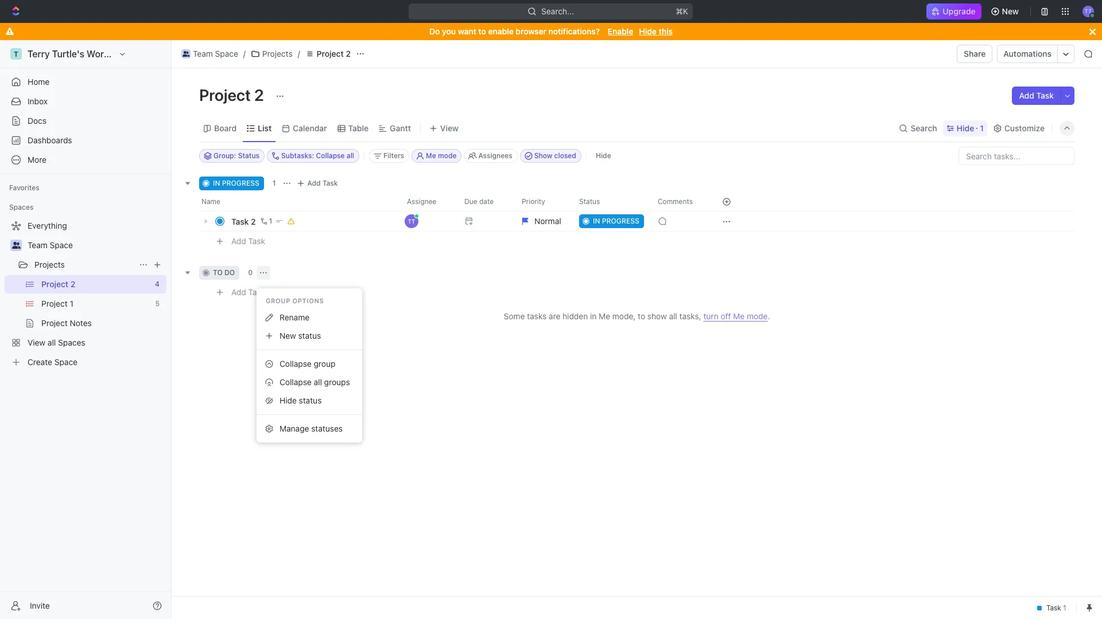 Task type: vqa. For each thing, say whether or not it's contained in the screenshot.
first / from right
yes



Task type: describe. For each thing, give the bounding box(es) containing it.
favorites button
[[5, 181, 44, 195]]

options
[[292, 297, 324, 305]]

space inside tree
[[50, 240, 73, 250]]

turn off me mode
[[703, 312, 768, 321]]

hide for hide 1
[[957, 123, 974, 133]]

rename
[[280, 313, 309, 323]]

notifications?
[[549, 26, 600, 36]]

0 vertical spatial space
[[215, 49, 238, 59]]

project 2 inside project 2 link
[[317, 49, 351, 59]]

gantt
[[390, 123, 411, 133]]

1 vertical spatial 1
[[273, 179, 276, 188]]

upgrade
[[943, 6, 976, 16]]

invite
[[30, 601, 50, 611]]

docs
[[28, 116, 47, 126]]

hide for hide
[[596, 152, 611, 160]]

list
[[258, 123, 272, 133]]

team space inside tree
[[28, 240, 73, 250]]

manage statuses
[[280, 424, 343, 434]]

0 vertical spatial team space link
[[179, 47, 241, 61]]

add task up customize
[[1019, 91, 1054, 100]]

collapse for collapse all groups
[[280, 378, 312, 387]]

in
[[213, 179, 220, 188]]

inbox
[[28, 96, 48, 106]]

0 vertical spatial project
[[317, 49, 344, 59]]

sidebar navigation
[[0, 40, 172, 620]]

board link
[[212, 120, 237, 136]]

groups
[[324, 378, 350, 387]]

board
[[214, 123, 237, 133]]

docs link
[[5, 112, 166, 130]]

home
[[28, 77, 50, 87]]

home link
[[5, 73, 166, 91]]

manage
[[280, 424, 309, 434]]

0 vertical spatial team space
[[193, 49, 238, 59]]

2 / from the left
[[298, 49, 300, 59]]

inbox link
[[5, 92, 166, 111]]

status for new status
[[298, 331, 321, 341]]

task for add task button on top of customize
[[1036, 91, 1054, 100]]

search...
[[542, 6, 574, 16]]

1 inside button
[[269, 217, 272, 226]]

⌘k
[[676, 6, 688, 16]]

you
[[442, 26, 456, 36]]

tree inside sidebar navigation
[[5, 217, 166, 372]]

user group image
[[12, 242, 20, 249]]

hide 1
[[957, 123, 984, 133]]

collapse all groups button
[[261, 374, 358, 392]]

upgrade link
[[927, 3, 981, 20]]

turn off me mode link
[[703, 312, 768, 322]]

progress
[[222, 179, 259, 188]]

new for new status
[[280, 331, 296, 341]]

collapse for collapse group
[[280, 359, 312, 369]]

mode
[[747, 312, 768, 321]]

me
[[733, 312, 745, 321]]

add task button down calendar link
[[294, 177, 342, 191]]

share button
[[957, 45, 993, 63]]

1 / from the left
[[243, 49, 246, 59]]

share
[[964, 49, 986, 59]]

group
[[314, 359, 335, 369]]

1 horizontal spatial to
[[478, 26, 486, 36]]

0 vertical spatial 2
[[346, 49, 351, 59]]

this
[[659, 26, 673, 36]]

team inside tree
[[28, 240, 48, 250]]

add task down 0
[[231, 287, 265, 297]]

in progress
[[213, 179, 259, 188]]

want
[[458, 26, 476, 36]]

2 vertical spatial 2
[[251, 217, 256, 226]]

add up customize
[[1019, 91, 1034, 100]]

list link
[[256, 120, 272, 136]]

do
[[429, 26, 440, 36]]

status for hide status
[[299, 396, 322, 406]]



Task type: locate. For each thing, give the bounding box(es) containing it.
team space link
[[179, 47, 241, 61], [28, 236, 164, 255]]

new down rename
[[280, 331, 296, 341]]

collapse inside collapse all groups button
[[280, 378, 312, 387]]

2 collapse from the top
[[280, 378, 312, 387]]

customize
[[1004, 123, 1045, 133]]

projects link
[[248, 47, 295, 61], [34, 256, 134, 274]]

add task down task 2
[[231, 236, 265, 246]]

project
[[317, 49, 344, 59], [199, 86, 251, 104]]

hide inside 'button'
[[596, 152, 611, 160]]

0 horizontal spatial project 2
[[199, 86, 267, 104]]

new status
[[280, 331, 321, 341]]

automations
[[1004, 49, 1052, 59]]

0 vertical spatial new
[[1002, 6, 1019, 16]]

0 vertical spatial project 2
[[317, 49, 351, 59]]

0 vertical spatial status
[[298, 331, 321, 341]]

new
[[1002, 6, 1019, 16], [280, 331, 296, 341]]

task 2
[[231, 217, 256, 226]]

1 horizontal spatial team space link
[[179, 47, 241, 61]]

new button
[[986, 2, 1026, 21]]

/
[[243, 49, 246, 59], [298, 49, 300, 59]]

0 vertical spatial projects
[[262, 49, 293, 59]]

1 vertical spatial 2
[[254, 86, 264, 104]]

add down calendar link
[[307, 179, 321, 188]]

to left do
[[213, 269, 223, 277]]

calendar
[[293, 123, 327, 133]]

task for add task button below task 2
[[248, 236, 265, 246]]

1 horizontal spatial team space
[[193, 49, 238, 59]]

status
[[298, 331, 321, 341], [299, 396, 322, 406]]

assignees
[[478, 152, 512, 160]]

1 vertical spatial team space link
[[28, 236, 164, 255]]

hide status button
[[261, 392, 358, 410]]

gantt link
[[388, 120, 411, 136]]

collapse group
[[280, 359, 335, 369]]

do you want to enable browser notifications? enable hide this
[[429, 26, 673, 36]]

1 left the customize button
[[980, 123, 984, 133]]

user group image
[[182, 51, 190, 57]]

statuses
[[311, 424, 343, 434]]

collapse up hide status
[[280, 378, 312, 387]]

1 button
[[258, 216, 274, 227]]

projects inside tree
[[34, 260, 65, 270]]

team right user group icon
[[193, 49, 213, 59]]

0 horizontal spatial projects
[[34, 260, 65, 270]]

0 horizontal spatial new
[[280, 331, 296, 341]]

new up automations
[[1002, 6, 1019, 16]]

add down do
[[231, 287, 246, 297]]

team right user group image on the top
[[28, 240, 48, 250]]

status inside "button"
[[299, 396, 322, 406]]

hide for hide status
[[280, 396, 297, 406]]

enable
[[608, 26, 633, 36]]

projects
[[262, 49, 293, 59], [34, 260, 65, 270]]

table
[[348, 123, 369, 133]]

1 vertical spatial collapse
[[280, 378, 312, 387]]

add task
[[1019, 91, 1054, 100], [307, 179, 338, 188], [231, 236, 265, 246], [231, 287, 265, 297]]

1 vertical spatial team
[[28, 240, 48, 250]]

to
[[478, 26, 486, 36], [213, 269, 223, 277]]

0 vertical spatial collapse
[[280, 359, 312, 369]]

to right want
[[478, 26, 486, 36]]

projects link inside tree
[[34, 256, 134, 274]]

1 vertical spatial team space
[[28, 240, 73, 250]]

1 horizontal spatial projects link
[[248, 47, 295, 61]]

hide button
[[591, 149, 616, 163]]

team space right user group icon
[[193, 49, 238, 59]]

assignees button
[[464, 149, 518, 163]]

add task button down 0
[[226, 286, 270, 300]]

tree
[[5, 217, 166, 372]]

1 horizontal spatial space
[[215, 49, 238, 59]]

Search tasks... text field
[[959, 148, 1074, 165]]

1 vertical spatial project
[[199, 86, 251, 104]]

add task button down task 2
[[226, 235, 270, 249]]

dashboards link
[[5, 131, 166, 150]]

1 right task 2
[[269, 217, 272, 226]]

1
[[980, 123, 984, 133], [273, 179, 276, 188], [269, 217, 272, 226]]

hide
[[639, 26, 657, 36], [957, 123, 974, 133], [596, 152, 611, 160], [280, 396, 297, 406]]

dashboards
[[28, 135, 72, 145]]

0 horizontal spatial team
[[28, 240, 48, 250]]

team space
[[193, 49, 238, 59], [28, 240, 73, 250]]

1 vertical spatial new
[[280, 331, 296, 341]]

0 vertical spatial projects link
[[248, 47, 295, 61]]

project 2 link
[[302, 47, 354, 61]]

1 vertical spatial space
[[50, 240, 73, 250]]

turn
[[703, 312, 718, 321]]

automations button
[[998, 45, 1057, 63]]

0 horizontal spatial to
[[213, 269, 223, 277]]

0 horizontal spatial team space link
[[28, 236, 164, 255]]

group
[[266, 297, 290, 305]]

do
[[224, 269, 235, 277]]

all
[[314, 378, 322, 387]]

group options
[[266, 297, 324, 305]]

task
[[1036, 91, 1054, 100], [323, 179, 338, 188], [231, 217, 249, 226], [248, 236, 265, 246], [248, 287, 265, 297]]

0 vertical spatial team
[[193, 49, 213, 59]]

space right user group icon
[[215, 49, 238, 59]]

search button
[[896, 120, 941, 136]]

status down rename button
[[298, 331, 321, 341]]

1 collapse from the top
[[280, 359, 312, 369]]

team
[[193, 49, 213, 59], [28, 240, 48, 250]]

search
[[911, 123, 937, 133]]

2 vertical spatial 1
[[269, 217, 272, 226]]

0 vertical spatial to
[[478, 26, 486, 36]]

0
[[248, 269, 253, 277]]

collapse inside collapse group button
[[280, 359, 312, 369]]

1 horizontal spatial team
[[193, 49, 213, 59]]

2
[[346, 49, 351, 59], [254, 86, 264, 104], [251, 217, 256, 226]]

1 vertical spatial project 2
[[199, 86, 267, 104]]

1 vertical spatial projects
[[34, 260, 65, 270]]

1 right progress
[[273, 179, 276, 188]]

to do
[[213, 269, 235, 277]]

collapse all groups
[[280, 378, 350, 387]]

rename button
[[261, 309, 358, 327]]

status inside button
[[298, 331, 321, 341]]

collapse
[[280, 359, 312, 369], [280, 378, 312, 387]]

browser
[[516, 26, 546, 36]]

off
[[721, 312, 731, 321]]

new status button
[[261, 327, 358, 346]]

1 horizontal spatial project
[[317, 49, 344, 59]]

1 vertical spatial status
[[299, 396, 322, 406]]

add
[[1019, 91, 1034, 100], [307, 179, 321, 188], [231, 236, 246, 246], [231, 287, 246, 297]]

1 vertical spatial projects link
[[34, 256, 134, 274]]

add task down calendar link
[[307, 179, 338, 188]]

collapse up collapse all groups button
[[280, 359, 312, 369]]

1 horizontal spatial /
[[298, 49, 300, 59]]

1 vertical spatial to
[[213, 269, 223, 277]]

add down task 2
[[231, 236, 246, 246]]

team space right user group image on the top
[[28, 240, 73, 250]]

1 horizontal spatial new
[[1002, 6, 1019, 16]]

customize button
[[989, 120, 1048, 136]]

0 vertical spatial 1
[[980, 123, 984, 133]]

0 horizontal spatial /
[[243, 49, 246, 59]]

hide inside "button"
[[280, 396, 297, 406]]

task for add task button below 0
[[248, 287, 265, 297]]

spaces
[[9, 203, 34, 212]]

0 horizontal spatial project
[[199, 86, 251, 104]]

tree containing team space
[[5, 217, 166, 372]]

0 horizontal spatial projects link
[[34, 256, 134, 274]]

1 horizontal spatial projects
[[262, 49, 293, 59]]

1 horizontal spatial project 2
[[317, 49, 351, 59]]

calendar link
[[291, 120, 327, 136]]

0 horizontal spatial space
[[50, 240, 73, 250]]

manage statuses button
[[261, 420, 358, 439]]

enable
[[488, 26, 514, 36]]

space
[[215, 49, 238, 59], [50, 240, 73, 250]]

add task button up customize
[[1012, 87, 1061, 105]]

new for new
[[1002, 6, 1019, 16]]

hide status
[[280, 396, 322, 406]]

0 horizontal spatial team space
[[28, 240, 73, 250]]

space right user group image on the top
[[50, 240, 73, 250]]

favorites
[[9, 184, 39, 192]]

add task button
[[1012, 87, 1061, 105], [294, 177, 342, 191], [226, 235, 270, 249], [226, 286, 270, 300]]

table link
[[346, 120, 369, 136]]

collapse group button
[[261, 355, 358, 374]]

status down collapse all groups button
[[299, 396, 322, 406]]



